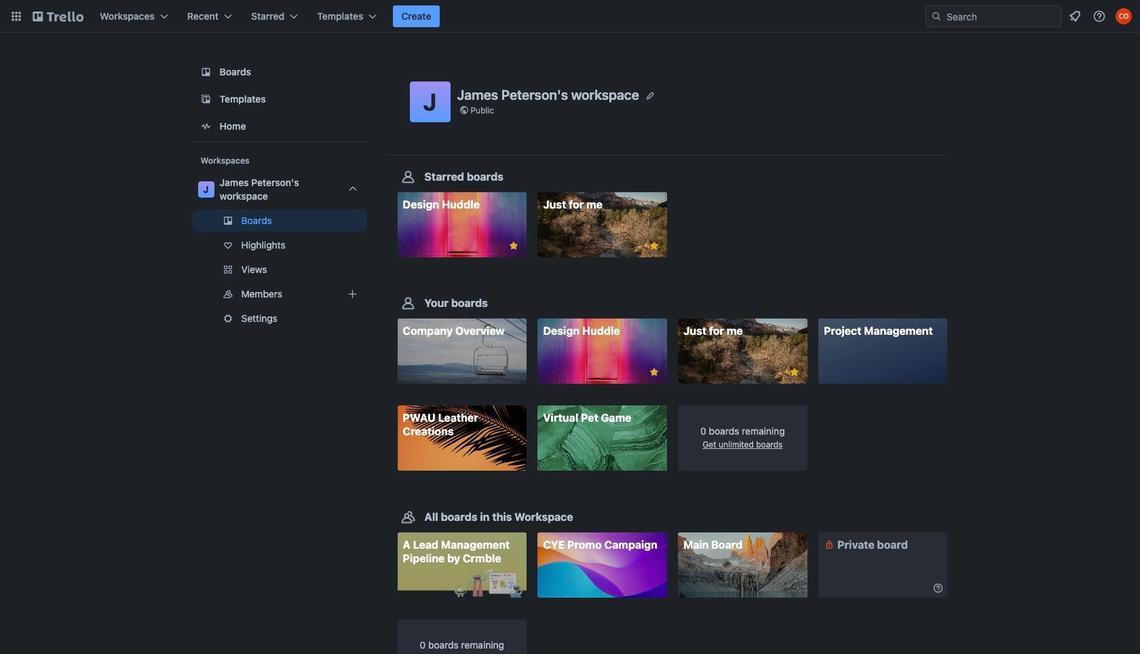 Task type: locate. For each thing, give the bounding box(es) containing it.
add image
[[345, 286, 361, 302]]

0 vertical spatial sm image
[[823, 538, 837, 551]]

1 horizontal spatial sm image
[[932, 581, 946, 595]]

1 vertical spatial sm image
[[932, 581, 946, 595]]

sm image
[[823, 538, 837, 551], [932, 581, 946, 595]]

primary element
[[0, 0, 1141, 33]]

0 horizontal spatial sm image
[[823, 538, 837, 551]]

board image
[[198, 64, 214, 80]]

0 notifications image
[[1068, 8, 1084, 24]]

home image
[[198, 118, 214, 134]]

Search field
[[943, 7, 1062, 26]]

search image
[[932, 11, 943, 22]]

christina overa (christinaovera) image
[[1117, 8, 1133, 24]]

click to unstar this board. it will be removed from your starred list. image
[[649, 240, 661, 252], [649, 366, 661, 378], [789, 366, 801, 378]]

open information menu image
[[1093, 10, 1107, 23]]



Task type: vqa. For each thing, say whether or not it's contained in the screenshot.
rightmost Click to unstar this board. It will be removed from your starred list. icon
yes



Task type: describe. For each thing, give the bounding box(es) containing it.
click to unstar this board. it will be removed from your starred list. image
[[508, 240, 520, 252]]

back to home image
[[33, 5, 84, 27]]

template board image
[[198, 91, 214, 107]]



